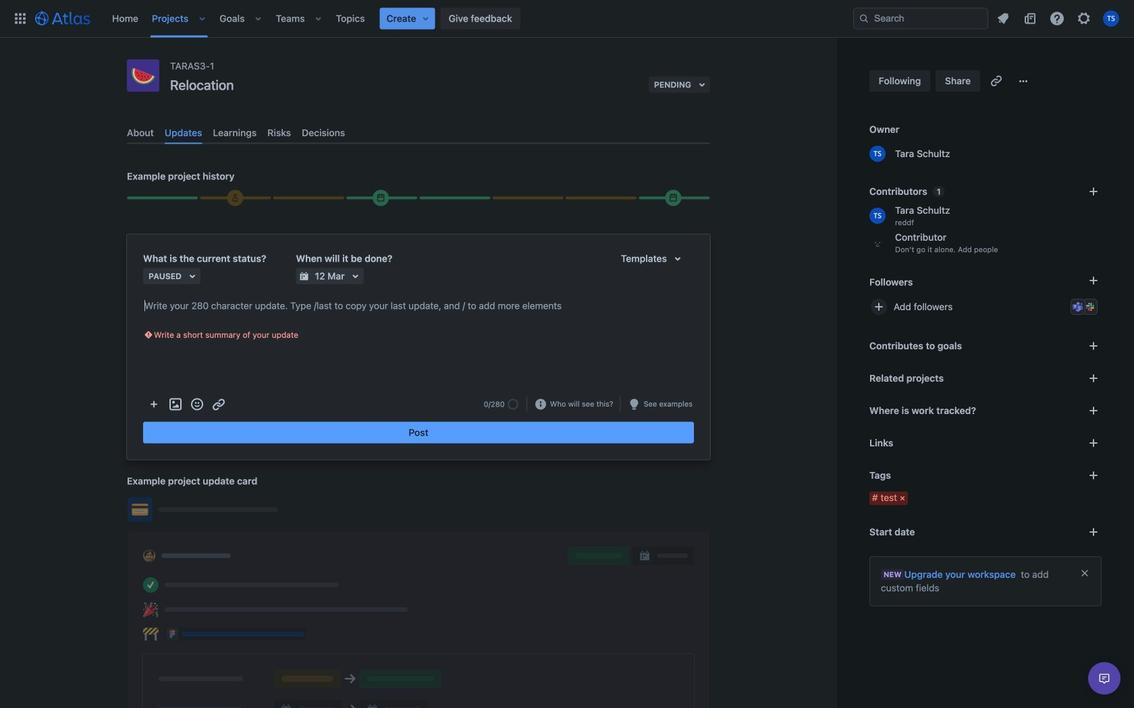 Task type: vqa. For each thing, say whether or not it's contained in the screenshot.
Add a follower image
yes



Task type: describe. For each thing, give the bounding box(es) containing it.
error image
[[143, 330, 154, 341]]

insert emoji image
[[189, 397, 205, 413]]

close banner image
[[1080, 568, 1090, 579]]

top element
[[8, 0, 853, 37]]

more actions image
[[146, 397, 162, 413]]

msteams logo showing  channels are connected to this project image
[[1073, 302, 1084, 313]]



Task type: locate. For each thing, give the bounding box(es) containing it.
slack logo showing nan channels are connected to this project image
[[1085, 302, 1096, 313]]

add follower image
[[871, 299, 887, 315]]

None search field
[[853, 8, 988, 29]]

close tag image
[[897, 494, 908, 504]]

insert link image
[[211, 397, 227, 413]]

help image
[[1049, 10, 1065, 27]]

add files, videos, or images image
[[167, 397, 184, 413]]

add a follower image
[[1086, 273, 1102, 289]]

banner
[[0, 0, 1134, 38]]

Main content area, start typing to enter text. text field
[[143, 298, 694, 319]]

tab list
[[122, 122, 716, 144]]

search image
[[859, 13, 870, 24]]

Search field
[[853, 8, 988, 29]]

open intercom messenger image
[[1096, 671, 1113, 687]]



